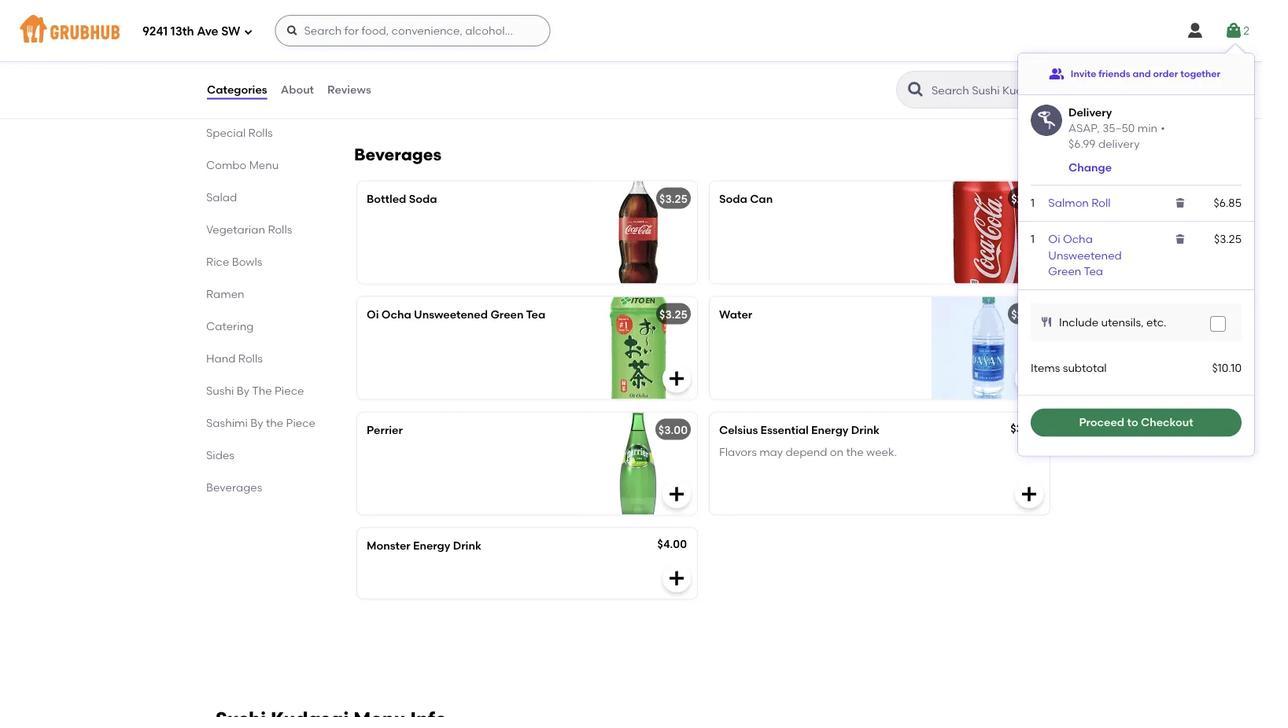 Task type: describe. For each thing, give the bounding box(es) containing it.
the inside tab
[[266, 417, 283, 430]]

delivery
[[1098, 137, 1140, 151]]

Search Sushi Kudasai search field
[[930, 83, 1051, 98]]

steamed rice button
[[357, 9, 697, 111]]

svg image inside 2 button
[[1225, 21, 1243, 40]]

etc.
[[1147, 315, 1167, 329]]

may
[[760, 445, 783, 459]]

rice bowls
[[206, 255, 262, 269]]

$3.25 for bottled soda
[[660, 192, 688, 205]]

combo menu tab
[[206, 157, 316, 173]]

$3.50
[[1011, 422, 1039, 435]]

svg image left people icon
[[1020, 81, 1039, 100]]

categories button
[[206, 61, 268, 118]]

together
[[1181, 68, 1221, 79]]

rice bowls tab
[[206, 254, 316, 270]]

bottled soda
[[367, 192, 437, 205]]

invite friends and order together button
[[1049, 60, 1221, 88]]

Search for food, convenience, alcohol... search field
[[275, 15, 550, 46]]

green inside oi ocha unsweetened green tea
[[1048, 265, 1081, 278]]

salmon roll link
[[1048, 196, 1111, 210]]

combo menu
[[206, 158, 279, 172]]

catering
[[206, 320, 254, 333]]

oi ocha unsweetened green tea image
[[579, 297, 697, 399]]

ramen
[[206, 288, 244, 301]]

rice inside tab
[[206, 255, 229, 269]]

•
[[1161, 121, 1165, 135]]

$2.00 for water
[[1011, 308, 1040, 321]]

sushi rolls tab
[[206, 92, 316, 109]]

0 horizontal spatial oi ocha unsweetened green tea
[[367, 308, 546, 321]]

0 horizontal spatial green
[[491, 308, 524, 321]]

vegetarian rolls tab
[[206, 221, 316, 238]]

on
[[830, 445, 844, 459]]

1 horizontal spatial the
[[846, 445, 864, 459]]

1 horizontal spatial oi ocha unsweetened green tea
[[1048, 233, 1122, 278]]

items
[[1031, 362, 1060, 375]]

sushi for sushi rolls
[[206, 94, 234, 107]]

salad
[[206, 191, 237, 204]]

salmon
[[1048, 196, 1089, 210]]

proceed to checkout
[[1079, 416, 1193, 429]]

sushi rolls
[[206, 94, 261, 107]]

beverages tab
[[206, 480, 316, 496]]

piece for sashimi by the piece
[[286, 417, 316, 430]]

35–50
[[1103, 121, 1135, 135]]

by for the
[[237, 384, 249, 398]]

svg image left $6.85
[[1174, 197, 1187, 209]]

1 vertical spatial energy
[[413, 539, 450, 552]]

best
[[206, 62, 230, 75]]

svg image down $3.50
[[1020, 485, 1039, 504]]

sellers
[[232, 62, 268, 75]]

svg image up $4.00
[[667, 485, 686, 504]]

change button
[[1069, 159, 1112, 175]]

best sellers tab
[[206, 60, 316, 77]]

special
[[206, 126, 246, 140]]

include
[[1059, 315, 1099, 329]]

delivery icon image
[[1031, 105, 1062, 136]]

change
[[1069, 161, 1112, 174]]

9241 13th ave sw
[[142, 24, 240, 39]]

soda can image
[[932, 181, 1050, 284]]

rolls for vegetarian rolls
[[268, 223, 292, 236]]

delivery
[[1069, 105, 1112, 119]]

categories
[[207, 83, 267, 96]]

1 vertical spatial unsweetened
[[414, 308, 488, 321]]

water
[[719, 308, 752, 321]]

2
[[1243, 24, 1250, 37]]

$6.85
[[1214, 196, 1242, 210]]

about button
[[280, 61, 315, 118]]

proceed to checkout button
[[1031, 409, 1242, 437]]

by for the
[[250, 417, 263, 430]]

1 soda from the left
[[409, 192, 437, 205]]

invite friends and order together
[[1071, 68, 1221, 79]]

$10.10
[[1212, 362, 1242, 375]]

special rolls
[[206, 126, 273, 140]]

tooltip containing delivery
[[1018, 44, 1254, 456]]

sashimi
[[206, 417, 248, 430]]

sashimi by the piece
[[206, 417, 316, 430]]

about
[[281, 83, 314, 96]]

1 vertical spatial $3.25
[[1214, 233, 1242, 246]]

svg image up $3.00
[[667, 369, 686, 388]]

essential
[[761, 423, 809, 437]]

svg image right sw
[[244, 27, 253, 37]]

hand
[[206, 352, 236, 365]]

$6.99
[[1069, 137, 1096, 151]]

menu
[[249, 158, 279, 172]]

and
[[1133, 68, 1151, 79]]

delivery asap, 35–50 min • $6.99 delivery
[[1069, 105, 1165, 151]]

sushi by the piece
[[206, 384, 304, 398]]



Task type: locate. For each thing, give the bounding box(es) containing it.
vegetarian rolls
[[206, 223, 292, 236]]

vegetarian
[[206, 223, 265, 236]]

order
[[1153, 68, 1178, 79]]

drink right monster
[[453, 539, 481, 552]]

bottled soda image
[[579, 181, 697, 284]]

main navigation navigation
[[0, 0, 1262, 61]]

ramen tab
[[206, 286, 316, 302]]

1 for oi
[[1031, 233, 1035, 246]]

tea inside oi ocha unsweetened green tea
[[1084, 265, 1103, 278]]

9241
[[142, 24, 168, 39]]

1 left the salmon
[[1031, 196, 1035, 210]]

1 horizontal spatial energy
[[811, 423, 849, 437]]

oi ocha unsweetened green tea link
[[1048, 233, 1122, 278]]

proceed
[[1079, 416, 1125, 429]]

1 vertical spatial oi
[[367, 308, 379, 321]]

tooltip
[[1018, 44, 1254, 456]]

2 button
[[1225, 17, 1250, 45]]

1 horizontal spatial rice
[[418, 20, 442, 33]]

ave
[[197, 24, 218, 39]]

1 for salmon
[[1031, 196, 1035, 210]]

rolls for special rolls
[[248, 126, 273, 140]]

$2.00 left the salmon
[[1011, 192, 1040, 205]]

0 vertical spatial oi ocha unsweetened green tea
[[1048, 233, 1122, 278]]

best sellers
[[206, 62, 268, 75]]

1 horizontal spatial tea
[[1084, 265, 1103, 278]]

$3.25 for oi ocha unsweetened green tea
[[660, 308, 688, 321]]

1 horizontal spatial oi
[[1048, 233, 1060, 246]]

svg image left 2 button
[[1186, 21, 1205, 40]]

depend
[[786, 445, 827, 459]]

green
[[1048, 265, 1081, 278], [491, 308, 524, 321]]

0 vertical spatial piece
[[275, 384, 304, 398]]

rolls down the sellers
[[237, 94, 261, 107]]

piece down sushi by the piece tab
[[286, 417, 316, 430]]

drink up week.
[[851, 423, 880, 437]]

flavors
[[719, 445, 757, 459]]

rolls right the hand
[[238, 352, 263, 365]]

0 horizontal spatial unsweetened
[[414, 308, 488, 321]]

0 vertical spatial $2.00
[[1011, 192, 1040, 205]]

ocha
[[1063, 233, 1093, 246], [382, 308, 411, 321]]

2 sushi from the top
[[206, 384, 234, 398]]

rolls
[[237, 94, 261, 107], [248, 126, 273, 140], [268, 223, 292, 236], [238, 352, 263, 365]]

steamed rice image
[[579, 9, 697, 111]]

reviews
[[327, 83, 371, 96]]

1 vertical spatial ocha
[[382, 308, 411, 321]]

ocha inside oi ocha unsweetened green tea
[[1063, 233, 1093, 246]]

sushi by the piece tab
[[206, 383, 316, 399]]

soda left can
[[719, 192, 747, 205]]

rolls down the sushi rolls tab
[[248, 126, 273, 140]]

0 vertical spatial the
[[266, 417, 283, 430]]

beverages
[[354, 144, 442, 164], [206, 481, 262, 494]]

sides tab
[[206, 447, 316, 464]]

$3.25 left soda can
[[660, 192, 688, 205]]

0 horizontal spatial soda
[[409, 192, 437, 205]]

special rolls tab
[[206, 125, 316, 141]]

energy
[[811, 423, 849, 437], [413, 539, 450, 552]]

1 1 from the top
[[1031, 196, 1035, 210]]

drink
[[851, 423, 880, 437], [453, 539, 481, 552]]

steamed rice
[[367, 20, 442, 33]]

sushi down the hand
[[206, 384, 234, 398]]

by right sashimi
[[250, 417, 263, 430]]

the down the
[[266, 417, 283, 430]]

sashimi by the piece tab
[[206, 415, 316, 432]]

1 vertical spatial $2.00
[[1011, 308, 1040, 321]]

utensils,
[[1101, 315, 1144, 329]]

monster energy drink
[[367, 539, 481, 552]]

svg image
[[1225, 21, 1243, 40], [1174, 233, 1187, 246], [1040, 316, 1053, 329], [1020, 369, 1039, 388]]

1 sushi from the top
[[206, 94, 234, 107]]

0 horizontal spatial ocha
[[382, 308, 411, 321]]

1 left 'oi ocha unsweetened green tea' link
[[1031, 233, 1035, 246]]

bowls
[[232, 255, 262, 269]]

piece for sushi by the piece
[[275, 384, 304, 398]]

piece inside tab
[[275, 384, 304, 398]]

water image
[[932, 297, 1050, 399]]

rice inside button
[[418, 20, 442, 33]]

2 soda from the left
[[719, 192, 747, 205]]

week.
[[866, 445, 897, 459]]

$4.00
[[657, 537, 687, 551]]

2 1 from the top
[[1031, 233, 1035, 246]]

0 vertical spatial energy
[[811, 423, 849, 437]]

piece inside tab
[[286, 417, 316, 430]]

$3.25
[[660, 192, 688, 205], [1214, 233, 1242, 246], [660, 308, 688, 321]]

$3.00
[[658, 423, 688, 437]]

0 vertical spatial $3.25
[[660, 192, 688, 205]]

rolls inside tab
[[248, 126, 273, 140]]

$2.00 for soda can
[[1011, 192, 1040, 205]]

1 horizontal spatial soda
[[719, 192, 747, 205]]

hand rolls
[[206, 352, 263, 365]]

0 vertical spatial 1
[[1031, 196, 1035, 210]]

2 vertical spatial $3.25
[[660, 308, 688, 321]]

min
[[1138, 121, 1158, 135]]

svg image
[[1186, 21, 1205, 40], [286, 24, 299, 37], [244, 27, 253, 37], [1020, 81, 1039, 100], [1174, 197, 1187, 209], [1213, 320, 1223, 329], [667, 369, 686, 388], [667, 485, 686, 504], [1020, 485, 1039, 504], [667, 569, 686, 588]]

people icon image
[[1049, 66, 1065, 82]]

1 horizontal spatial unsweetened
[[1048, 249, 1122, 262]]

soda
[[409, 192, 437, 205], [719, 192, 747, 205]]

the
[[266, 417, 283, 430], [846, 445, 864, 459]]

items subtotal
[[1031, 362, 1107, 375]]

catering tab
[[206, 318, 316, 335]]

svg image up best sellers tab
[[286, 24, 299, 37]]

0 horizontal spatial drink
[[453, 539, 481, 552]]

salmon roll
[[1048, 196, 1111, 210]]

subtotal
[[1063, 362, 1107, 375]]

friends
[[1099, 68, 1130, 79]]

1 vertical spatial beverages
[[206, 481, 262, 494]]

beverages inside tab
[[206, 481, 262, 494]]

by left the
[[237, 384, 249, 398]]

rolls up rice bowls tab
[[268, 223, 292, 236]]

to
[[1127, 416, 1138, 429]]

sushi down best
[[206, 94, 234, 107]]

0 horizontal spatial the
[[266, 417, 283, 430]]

the right 'on'
[[846, 445, 864, 459]]

invite
[[1071, 68, 1096, 79]]

0 vertical spatial beverages
[[354, 144, 442, 164]]

by
[[237, 384, 249, 398], [250, 417, 263, 430]]

1 vertical spatial rice
[[206, 255, 229, 269]]

soda right bottled
[[409, 192, 437, 205]]

1 horizontal spatial beverages
[[354, 144, 442, 164]]

perrier
[[367, 423, 403, 437]]

by inside tab
[[237, 384, 249, 398]]

steamed
[[367, 20, 416, 33]]

0 vertical spatial drink
[[851, 423, 880, 437]]

0 vertical spatial oi
[[1048, 233, 1060, 246]]

sides
[[206, 449, 234, 462]]

0 horizontal spatial energy
[[413, 539, 450, 552]]

0 horizontal spatial rice
[[206, 255, 229, 269]]

oi inside oi ocha unsweetened green tea
[[1048, 233, 1060, 246]]

0 vertical spatial green
[[1048, 265, 1081, 278]]

flavors may depend on the week.
[[719, 445, 897, 459]]

include utensils, etc.
[[1059, 315, 1167, 329]]

reviews button
[[327, 61, 372, 118]]

1 vertical spatial tea
[[526, 308, 546, 321]]

0 vertical spatial by
[[237, 384, 249, 398]]

$3.25 left water
[[660, 308, 688, 321]]

monster
[[367, 539, 411, 552]]

piece right the
[[275, 384, 304, 398]]

1 vertical spatial oi ocha unsweetened green tea
[[367, 308, 546, 321]]

0 vertical spatial unsweetened
[[1048, 249, 1122, 262]]

0 horizontal spatial tea
[[526, 308, 546, 321]]

$2.00 left include
[[1011, 308, 1040, 321]]

1 vertical spatial green
[[491, 308, 524, 321]]

rolls for hand rolls
[[238, 352, 263, 365]]

1 $2.00 from the top
[[1011, 192, 1040, 205]]

energy up 'on'
[[811, 423, 849, 437]]

1 horizontal spatial green
[[1048, 265, 1081, 278]]

energy right monster
[[413, 539, 450, 552]]

can
[[750, 192, 773, 205]]

oi ocha unsweetened green tea
[[1048, 233, 1122, 278], [367, 308, 546, 321]]

1 vertical spatial sushi
[[206, 384, 234, 398]]

soda can
[[719, 192, 773, 205]]

combo
[[206, 158, 247, 172]]

0 horizontal spatial beverages
[[206, 481, 262, 494]]

sw
[[221, 24, 240, 39]]

rolls inside tab
[[268, 223, 292, 236]]

0 vertical spatial tea
[[1084, 265, 1103, 278]]

1 horizontal spatial drink
[[851, 423, 880, 437]]

hand rolls tab
[[206, 350, 316, 367]]

$3.25 down $6.85
[[1214, 233, 1242, 246]]

1 horizontal spatial by
[[250, 417, 263, 430]]

13th
[[171, 24, 194, 39]]

celsius essential energy drink
[[719, 423, 880, 437]]

svg image down $4.00
[[667, 569, 686, 588]]

beverages up bottled soda on the top left of page
[[354, 144, 442, 164]]

roll
[[1092, 196, 1111, 210]]

rolls for sushi rolls
[[237, 94, 261, 107]]

0 vertical spatial rice
[[418, 20, 442, 33]]

by inside tab
[[250, 417, 263, 430]]

0 horizontal spatial oi
[[367, 308, 379, 321]]

1 vertical spatial 1
[[1031, 233, 1035, 246]]

salad tab
[[206, 189, 316, 206]]

1 vertical spatial by
[[250, 417, 263, 430]]

1 vertical spatial the
[[846, 445, 864, 459]]

celsius
[[719, 423, 758, 437]]

0 vertical spatial ocha
[[1063, 233, 1093, 246]]

checkout
[[1141, 416, 1193, 429]]

asap,
[[1069, 121, 1100, 135]]

svg image up $10.10
[[1213, 320, 1223, 329]]

the
[[252, 384, 272, 398]]

1 vertical spatial piece
[[286, 417, 316, 430]]

beverages down sides
[[206, 481, 262, 494]]

rice right steamed
[[418, 20, 442, 33]]

perrier image
[[579, 413, 697, 515]]

tea
[[1084, 265, 1103, 278], [526, 308, 546, 321]]

2 $2.00 from the top
[[1011, 308, 1040, 321]]

rice
[[418, 20, 442, 33], [206, 255, 229, 269]]

1 horizontal spatial ocha
[[1063, 233, 1093, 246]]

search icon image
[[907, 80, 925, 99]]

0 horizontal spatial by
[[237, 384, 249, 398]]

bottled
[[367, 192, 406, 205]]

1 vertical spatial drink
[[453, 539, 481, 552]]

0 vertical spatial sushi
[[206, 94, 234, 107]]

sushi
[[206, 94, 234, 107], [206, 384, 234, 398]]

piece
[[275, 384, 304, 398], [286, 417, 316, 430]]

unsweetened
[[1048, 249, 1122, 262], [414, 308, 488, 321]]

rice left bowls
[[206, 255, 229, 269]]

sushi for sushi by the piece
[[206, 384, 234, 398]]



Task type: vqa. For each thing, say whether or not it's contained in the screenshot.
Dr
no



